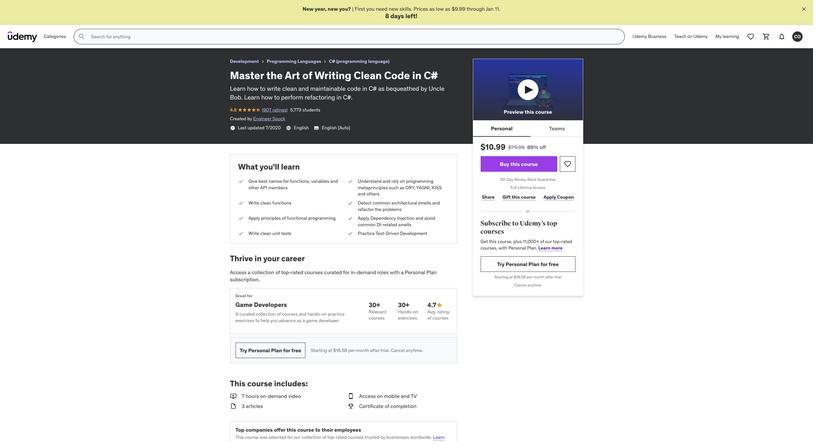 Task type: locate. For each thing, give the bounding box(es) containing it.
0 vertical spatial cancel
[[515, 283, 527, 288]]

1 udemy from the left
[[633, 34, 647, 39]]

1 vertical spatial learn more link
[[236, 435, 445, 443]]

0 vertical spatial programming
[[406, 179, 434, 185]]

you'll
[[260, 162, 280, 172]]

course language image
[[286, 126, 291, 131]]

this for gift
[[512, 194, 520, 200]]

related
[[383, 222, 398, 228]]

1 vertical spatial after
[[370, 348, 380, 354]]

smells down yagni,
[[418, 200, 431, 206]]

by up updated
[[247, 116, 252, 122]]

xsmall image for functional
[[238, 216, 243, 222]]

gift this course link
[[501, 191, 537, 204]]

0 horizontal spatial english
[[294, 125, 309, 131]]

month inside starting at $16.58 per month after trial cancel anytime
[[534, 275, 545, 280]]

30+ left hands-
[[369, 302, 380, 309]]

2 horizontal spatial apply
[[544, 194, 556, 200]]

buy this course button
[[481, 157, 557, 172]]

learn right plan.
[[539, 245, 551, 251]]

smells down injection
[[399, 222, 412, 228]]

and right variables
[[331, 179, 338, 185]]

try personal plan for free down plan.
[[497, 261, 559, 268]]

access up subscription.
[[230, 269, 247, 276]]

variables
[[311, 179, 329, 185]]

for inside give best names for functions, variables and other api members
[[283, 179, 289, 185]]

$16.58 inside starting at $16.58 per month after trial cancel anytime
[[514, 275, 526, 280]]

1 vertical spatial cancel
[[391, 348, 405, 354]]

this for get
[[489, 239, 497, 245]]

xsmall image
[[260, 59, 266, 64], [238, 179, 243, 185], [348, 179, 353, 185], [238, 200, 243, 207]]

(907
[[262, 107, 271, 113]]

on left avg.
[[413, 309, 418, 315]]

c# down clean
[[369, 85, 377, 93]]

tab list containing personal
[[473, 121, 583, 137]]

$16.58 inside thrive in your career "element"
[[333, 348, 347, 354]]

courses inside subscribe to udemy's top courses
[[481, 228, 505, 236]]

1 horizontal spatial new
[[389, 6, 399, 12]]

common up problems
[[373, 200, 391, 206]]

the up write
[[267, 69, 283, 82]]

and up detect
[[358, 191, 366, 197]]

2 english from the left
[[322, 125, 337, 131]]

and up "game"
[[299, 312, 307, 318]]

courses inside avg. rating of courses
[[433, 316, 449, 322]]

1 horizontal spatial try personal plan for free link
[[481, 257, 576, 273]]

xsmall image left write clean functions
[[238, 200, 243, 207]]

2 vertical spatial clean
[[261, 231, 271, 237]]

by right trusted
[[381, 435, 386, 441]]

plan inside 'access a collection of top-rated courses curated for in-demand roles with a personal plan subscription.'
[[427, 269, 437, 276]]

courses down the "rating"
[[433, 316, 449, 322]]

development up master
[[230, 59, 259, 64]]

collection down thrive in your career
[[252, 269, 274, 276]]

how down master
[[247, 85, 259, 93]]

11,000+
[[523, 239, 539, 245]]

courses inside 'access a collection of top-rated courses curated for in-demand roles with a personal plan subscription.'
[[305, 269, 323, 276]]

0 vertical spatial access
[[533, 186, 546, 190]]

per inside starting at $16.58 per month after trial cancel anytime
[[527, 275, 533, 280]]

after inside starting at $16.58 per month after trial cancel anytime
[[546, 275, 554, 280]]

2 udemy from the left
[[694, 34, 708, 39]]

with down course,
[[499, 245, 508, 251]]

2 new from the left
[[389, 6, 399, 12]]

more inside the "learn more"
[[236, 442, 246, 443]]

top-
[[553, 239, 562, 245], [281, 269, 291, 276], [328, 435, 336, 441]]

collection inside 'access a collection of top-rated courses curated for in-demand roles with a personal plan subscription.'
[[252, 269, 274, 276]]

starting for starting at $16.58 per month after trial cancel anytime
[[495, 275, 509, 280]]

small image inside thrive in your career "element"
[[437, 302, 443, 309]]

on inside 30+ hands-on exercises
[[413, 309, 418, 315]]

small image down small icon
[[348, 403, 354, 411]]

0 horizontal spatial at
[[328, 348, 332, 354]]

1 horizontal spatial after
[[546, 275, 554, 280]]

0 horizontal spatial more
[[236, 442, 246, 443]]

subscribe
[[481, 220, 511, 228]]

1 english from the left
[[294, 125, 309, 131]]

5,773 students
[[290, 107, 321, 113]]

top- down 'their'
[[328, 435, 336, 441]]

as
[[430, 6, 435, 12], [445, 6, 451, 12], [379, 85, 385, 93], [400, 185, 405, 191], [297, 318, 302, 324]]

this for this course includes:
[[230, 379, 246, 390]]

0 vertical spatial per
[[527, 275, 533, 280]]

of inside great for game developers a curated collection of courses and hands-on practice exercises to help you advance as a game developer.
[[277, 312, 281, 318]]

top companies offer this course to their employees
[[236, 427, 361, 434]]

top
[[236, 427, 245, 434]]

write left unit
[[249, 231, 259, 237]]

starting inside thrive in your career "element"
[[311, 348, 327, 354]]

others
[[367, 191, 380, 197]]

on inside "understand and rely on programming metaprinciples such as dry, yagni, kiss and others"
[[400, 179, 405, 185]]

what
[[238, 162, 258, 172]]

after left 'trial'
[[546, 275, 554, 280]]

personal up starting at $16.58 per month after trial cancel anytime on the bottom of page
[[506, 261, 528, 268]]

2 horizontal spatial top-
[[553, 239, 562, 245]]

development
[[230, 59, 259, 64], [400, 231, 427, 237]]

30-day money-back guarantee full lifetime access
[[501, 177, 556, 190]]

0 vertical spatial curated
[[324, 269, 342, 276]]

0 vertical spatial collection
[[252, 269, 274, 276]]

small image
[[437, 302, 443, 309], [230, 393, 237, 401], [230, 403, 237, 411], [348, 403, 354, 411]]

1 horizontal spatial learn more
[[539, 245, 563, 251]]

with inside 'access a collection of top-rated courses curated for in-demand roles with a personal plan subscription.'
[[390, 269, 400, 276]]

xsmall image for development
[[348, 231, 353, 237]]

at inside thrive in your career "element"
[[328, 348, 332, 354]]

by left uncle
[[421, 85, 427, 93]]

course up teams
[[536, 109, 552, 115]]

top- down top
[[553, 239, 562, 245]]

0 vertical spatial learn more link
[[539, 245, 563, 251]]

xsmall image for give best names for functions, variables and other api members
[[238, 179, 243, 185]]

(programming
[[336, 59, 367, 64]]

collection up the help
[[256, 312, 276, 318]]

0 vertical spatial after
[[546, 275, 554, 280]]

after for trial.
[[370, 348, 380, 354]]

advance
[[279, 318, 296, 324]]

0 horizontal spatial $16.58
[[333, 348, 347, 354]]

great
[[236, 294, 246, 299]]

day
[[507, 177, 514, 182]]

learn more
[[539, 245, 563, 251], [236, 435, 445, 443]]

write for write clean unit tests
[[249, 231, 259, 237]]

write for write clean functions
[[249, 200, 259, 206]]

0 vertical spatial the
[[267, 69, 283, 82]]

demand left roles
[[357, 269, 376, 276]]

1 horizontal spatial more
[[552, 245, 563, 251]]

0 horizontal spatial exercises
[[236, 318, 255, 324]]

submit search image
[[78, 33, 86, 41]]

xsmall image left last
[[230, 126, 235, 131]]

programming for functional
[[308, 216, 336, 222]]

apply coupon
[[544, 194, 574, 200]]

includes:
[[274, 379, 308, 390]]

curated inside 'access a collection of top-rated courses curated for in-demand roles with a personal plan subscription.'
[[324, 269, 342, 276]]

0 vertical spatial clean
[[282, 85, 297, 93]]

try personal plan for free inside thrive in your career "element"
[[240, 348, 302, 354]]

understand and rely on programming metaprinciples such as dry, yagni, kiss and others
[[358, 179, 442, 197]]

shopping cart with 0 items image
[[763, 33, 771, 41]]

try personal plan for free down the help
[[240, 348, 302, 354]]

0 vertical spatial rated
[[562, 239, 573, 245]]

apply inside apply dependency injection and avoid common di-related smells
[[358, 216, 370, 222]]

udemy image
[[8, 31, 37, 42]]

try personal plan for free link up starting at $16.58 per month after trial cancel anytime on the bottom of page
[[481, 257, 576, 273]]

1 vertical spatial collection
[[256, 312, 276, 318]]

this right offer
[[287, 427, 296, 434]]

writing
[[315, 69, 352, 82]]

30+ right 30+ relevant courses
[[398, 302, 410, 309]]

xsmall image
[[323, 59, 328, 64], [230, 126, 235, 131], [348, 200, 353, 207], [238, 216, 243, 222], [348, 216, 353, 222], [238, 231, 243, 237], [348, 231, 353, 237]]

more for top companies offer this course to their employees
[[236, 442, 246, 443]]

english for english [auto]
[[322, 125, 337, 131]]

and up perform
[[299, 85, 309, 93]]

0 horizontal spatial the
[[267, 69, 283, 82]]

articles
[[246, 404, 263, 410]]

after inside thrive in your career "element"
[[370, 348, 380, 354]]

free up 'trial'
[[549, 261, 559, 268]]

free inside thrive in your career "element"
[[292, 348, 302, 354]]

2 horizontal spatial by
[[421, 85, 427, 93]]

xsmall image for smells
[[348, 200, 353, 207]]

apply left the principles
[[249, 216, 260, 222]]

you right first
[[367, 6, 375, 12]]

$10.99 $79.99 86% off
[[481, 142, 546, 152]]

1 vertical spatial at
[[328, 348, 332, 354]]

and inside great for game developers a curated collection of courses and hands-on practice exercises to help you advance as a game developer.
[[299, 312, 307, 318]]

with
[[499, 245, 508, 251], [390, 269, 400, 276]]

1 horizontal spatial learn more link
[[539, 245, 563, 251]]

1 vertical spatial top-
[[281, 269, 291, 276]]

a
[[248, 269, 251, 276], [401, 269, 404, 276], [303, 318, 305, 324]]

on
[[688, 34, 693, 39], [400, 179, 405, 185], [413, 309, 418, 315], [322, 312, 327, 318], [377, 394, 383, 400]]

0 horizontal spatial new
[[328, 6, 338, 12]]

1 horizontal spatial rated
[[336, 435, 347, 441]]

learn more down employees
[[236, 435, 445, 443]]

best
[[259, 179, 268, 185]]

trial
[[555, 275, 562, 280]]

tab list
[[473, 121, 583, 137]]

month for trial
[[534, 275, 545, 280]]

subscription.
[[230, 277, 260, 283]]

of inside 'access a collection of top-rated courses curated for in-demand roles with a personal plan subscription.'
[[276, 269, 280, 276]]

test-
[[376, 231, 386, 237]]

udemy inside teach on udemy link
[[694, 34, 708, 39]]

in inside "element"
[[255, 254, 262, 264]]

0 horizontal spatial free
[[292, 348, 302, 354]]

clean up perform
[[282, 85, 297, 93]]

0 horizontal spatial how
[[247, 85, 259, 93]]

code
[[384, 69, 410, 82]]

course left 'their'
[[297, 427, 314, 434]]

1 vertical spatial the
[[375, 207, 382, 213]]

1 vertical spatial rated
[[291, 269, 304, 276]]

personal right roles
[[405, 269, 425, 276]]

understand
[[358, 179, 382, 185]]

close image
[[801, 6, 808, 12]]

more for subscribe to udemy's top courses
[[552, 245, 563, 251]]

in left your
[[255, 254, 262, 264]]

collection
[[252, 269, 274, 276], [256, 312, 276, 318], [302, 435, 321, 441]]

updated
[[248, 125, 265, 131]]

as right advance
[[297, 318, 302, 324]]

1 horizontal spatial at
[[510, 275, 513, 280]]

last
[[238, 125, 247, 131]]

to left 'their'
[[315, 427, 321, 434]]

their
[[322, 427, 333, 434]]

and inside give best names for functions, variables and other api members
[[331, 179, 338, 185]]

you inside great for game developers a curated collection of courses and hands-on practice exercises to help you advance as a game developer.
[[271, 318, 278, 324]]

1 horizontal spatial plan
[[427, 269, 437, 276]]

of up advance
[[277, 312, 281, 318]]

2 write from the top
[[249, 231, 259, 237]]

1 vertical spatial smells
[[399, 222, 412, 228]]

at inside starting at $16.58 per month after trial cancel anytime
[[510, 275, 513, 280]]

developers
[[254, 301, 287, 309]]

1 horizontal spatial udemy
[[694, 34, 708, 39]]

0 vertical spatial more
[[552, 245, 563, 251]]

and inside the "master the art of writing clean code in c# learn how to write clean and maintainable code in c# as bequeathed by uncle bob. learn how to perform refactoring in c#."
[[299, 85, 309, 93]]

30+ inside 30+ hands-on exercises
[[398, 302, 410, 309]]

cancel inside thrive in your career "element"
[[391, 348, 405, 354]]

1 vertical spatial free
[[292, 348, 302, 354]]

0 horizontal spatial smells
[[399, 222, 412, 228]]

development link
[[230, 58, 259, 66]]

programming for on
[[406, 179, 434, 185]]

rated
[[562, 239, 573, 245], [291, 269, 304, 276], [336, 435, 347, 441]]

this for preview
[[525, 109, 534, 115]]

collection down top companies offer this course to their employees
[[302, 435, 321, 441]]

on up developer.
[[322, 312, 327, 318]]

companies
[[246, 427, 273, 434]]

driven
[[386, 231, 399, 237]]

gift this course
[[503, 194, 536, 200]]

0 vertical spatial how
[[247, 85, 259, 93]]

names
[[269, 179, 282, 185]]

1 horizontal spatial apply
[[358, 216, 370, 222]]

collection for selected
[[302, 435, 321, 441]]

3 articles
[[242, 404, 263, 410]]

a right roles
[[401, 269, 404, 276]]

xsmall image up thrive
[[238, 231, 243, 237]]

this up courses,
[[489, 239, 497, 245]]

common
[[373, 200, 391, 206], [358, 222, 376, 228]]

1 vertical spatial our
[[294, 435, 301, 441]]

access up the certificate
[[359, 394, 376, 400]]

1 vertical spatial common
[[358, 222, 376, 228]]

xsmall image left "give"
[[238, 179, 243, 185]]

of inside get this course, plus 11,000+ of our top-rated courses, with personal plan.
[[541, 239, 544, 245]]

small image left 7
[[230, 393, 237, 401]]

coupon
[[557, 194, 574, 200]]

0 horizontal spatial try
[[240, 348, 247, 354]]

0 horizontal spatial access
[[230, 269, 247, 276]]

for down top companies offer this course to their employees
[[287, 435, 293, 441]]

1 vertical spatial by
[[247, 116, 252, 122]]

this right preview
[[525, 109, 534, 115]]

0 horizontal spatial try personal plan for free link
[[236, 343, 306, 359]]

courses up advance
[[282, 312, 298, 318]]

0 vertical spatial write
[[249, 200, 259, 206]]

2 vertical spatial collection
[[302, 435, 321, 441]]

on inside great for game developers a curated collection of courses and hands-on practice exercises to help you advance as a game developer.
[[322, 312, 327, 318]]

programming right functional
[[308, 216, 336, 222]]

get
[[481, 239, 488, 245]]

as inside "understand and rely on programming metaprinciples such as dry, yagni, kiss and others"
[[400, 185, 405, 191]]

0 horizontal spatial cancel
[[391, 348, 405, 354]]

smells inside apply dependency injection and avoid common di-related smells
[[399, 222, 412, 228]]

of down avg.
[[428, 316, 432, 322]]

collection inside great for game developers a curated collection of courses and hands-on practice exercises to help you advance as a game developer.
[[256, 312, 276, 318]]

personal inside get this course, plus 11,000+ of our top-rated courses, with personal plan.
[[509, 245, 526, 251]]

try personal plan for free link inside thrive in your career "element"
[[236, 343, 306, 359]]

xsmall image for understand and rely on programming metaprinciples such as dry, yagni, kiss and others
[[348, 179, 353, 185]]

the up dependency at the left
[[375, 207, 382, 213]]

personal button
[[473, 121, 531, 137]]

try personal plan for free link down the help
[[236, 343, 306, 359]]

rely
[[392, 179, 399, 185]]

access
[[533, 186, 546, 190], [230, 269, 247, 276], [359, 394, 376, 400]]

0 vertical spatial c#
[[329, 59, 335, 64]]

teams button
[[531, 121, 583, 137]]

low
[[436, 6, 444, 12]]

1 write from the top
[[249, 200, 259, 206]]

1 horizontal spatial demand
[[357, 269, 376, 276]]

and down kiss
[[433, 200, 440, 206]]

$10.99
[[481, 142, 506, 152]]

co
[[795, 34, 801, 40]]

2 30+ from the left
[[398, 302, 410, 309]]

1 horizontal spatial cancel
[[515, 283, 527, 288]]

1 vertical spatial plan
[[427, 269, 437, 276]]

personal down plus
[[509, 245, 526, 251]]

for right great
[[247, 294, 253, 299]]

learn more right plan.
[[539, 245, 563, 251]]

top- inside get this course, plus 11,000+ of our top-rated courses, with personal plan.
[[553, 239, 562, 245]]

with right roles
[[390, 269, 400, 276]]

as left low
[[430, 6, 435, 12]]

2 horizontal spatial access
[[533, 186, 546, 190]]

0 horizontal spatial learn more
[[236, 435, 445, 443]]

small image for 7 hours on-demand video
[[230, 393, 237, 401]]

common inside detect common architectural smells and refactor the problems
[[373, 200, 391, 206]]

to left udemy's
[[512, 220, 519, 228]]

0 horizontal spatial 30+
[[369, 302, 380, 309]]

cancel inside starting at $16.58 per month after trial cancel anytime
[[515, 283, 527, 288]]

the inside detect common architectural smells and refactor the problems
[[375, 207, 382, 213]]

a inside great for game developers a curated collection of courses and hands-on practice exercises to help you advance as a game developer.
[[303, 318, 305, 324]]

apply principles of functional programming
[[249, 216, 336, 222]]

first
[[355, 6, 365, 12]]

through
[[467, 6, 485, 12]]

1 horizontal spatial our
[[546, 239, 552, 245]]

1 horizontal spatial access
[[359, 394, 376, 400]]

of inside avg. rating of courses
[[428, 316, 432, 322]]

4.7
[[428, 302, 437, 309]]

apply left coupon
[[544, 194, 556, 200]]

this course was selected for our collection of top-rated courses trusted by businesses worldwide.
[[236, 435, 432, 441]]

1 vertical spatial this
[[236, 435, 244, 441]]

per for trial
[[527, 275, 533, 280]]

1 horizontal spatial exercises
[[398, 316, 417, 322]]

our down top companies offer this course to their employees
[[294, 435, 301, 441]]

1 vertical spatial more
[[236, 442, 246, 443]]

$79.99
[[508, 144, 525, 151]]

rated inside 'access a collection of top-rated courses curated for in-demand roles with a personal plan subscription.'
[[291, 269, 304, 276]]

apply inside button
[[544, 194, 556, 200]]

for
[[283, 179, 289, 185], [541, 261, 548, 268], [343, 269, 350, 276], [247, 294, 253, 299], [283, 348, 290, 354], [287, 435, 293, 441]]

$16.58 for starting at $16.58 per month after trial. cancel anytime.
[[333, 348, 347, 354]]

0 horizontal spatial top-
[[281, 269, 291, 276]]

access inside 30-day money-back guarantee full lifetime access
[[533, 186, 546, 190]]

1 vertical spatial $16.58
[[333, 348, 347, 354]]

0 vertical spatial with
[[499, 245, 508, 251]]

this inside get this course, plus 11,000+ of our top-rated courses, with personal plan.
[[489, 239, 497, 245]]

small image for 3 articles
[[230, 403, 237, 411]]

month inside thrive in your career "element"
[[356, 348, 369, 354]]

per inside thrive in your career "element"
[[348, 348, 355, 354]]

small image up the "rating"
[[437, 302, 443, 309]]

1 horizontal spatial try personal plan for free
[[497, 261, 559, 268]]

xsmall image for tests
[[238, 231, 243, 237]]

0 horizontal spatial rated
[[291, 269, 304, 276]]

1 horizontal spatial smells
[[418, 200, 431, 206]]

learn more link for subscribe to udemy's top courses
[[539, 245, 563, 251]]

1 vertical spatial per
[[348, 348, 355, 354]]

xsmall image left the understand
[[348, 179, 353, 185]]

0 horizontal spatial with
[[390, 269, 400, 276]]

1 horizontal spatial $16.58
[[514, 275, 526, 280]]

teach
[[675, 34, 687, 39]]

wishlist image
[[747, 33, 755, 41]]

game developers link
[[236, 301, 287, 309]]

clean
[[354, 69, 382, 82]]

0 vertical spatial you
[[367, 6, 375, 12]]

with inside get this course, plus 11,000+ of our top-rated courses, with personal plan.
[[499, 245, 508, 251]]

1 vertical spatial development
[[400, 231, 427, 237]]

give best names for functions, variables and other api members
[[249, 179, 338, 191]]

learn more link for top companies offer this course to their employees
[[236, 435, 445, 443]]

try personal plan for free
[[497, 261, 559, 268], [240, 348, 302, 354]]

access on mobile and tv
[[359, 394, 417, 400]]

access inside 'access a collection of top-rated courses curated for in-demand roles with a personal plan subscription.'
[[230, 269, 247, 276]]

0 horizontal spatial by
[[247, 116, 252, 122]]

1 vertical spatial demand
[[268, 394, 287, 400]]

30+ inside 30+ relevant courses
[[369, 302, 380, 309]]

at
[[510, 275, 513, 280], [328, 348, 332, 354]]

by inside the "master the art of writing clean code in c# learn how to write clean and maintainable code in c# as bequeathed by uncle bob. learn how to perform refactoring in c#."
[[421, 85, 427, 93]]

learn more link down employees
[[236, 435, 445, 443]]

0 vertical spatial try
[[497, 261, 505, 268]]

1 horizontal spatial 30+
[[398, 302, 410, 309]]

clean down the api
[[261, 200, 271, 206]]

dependency
[[371, 216, 396, 222]]

1 vertical spatial curated
[[240, 312, 255, 318]]

teach on udemy link
[[671, 29, 712, 45]]

your
[[263, 254, 280, 264]]

0 horizontal spatial plan
[[271, 348, 282, 354]]

tv
[[411, 394, 417, 400]]

of down access on mobile and tv on the bottom of page
[[385, 404, 390, 410]]

this up 7
[[230, 379, 246, 390]]

to
[[260, 85, 266, 93], [274, 94, 280, 101], [512, 220, 519, 228], [256, 318, 260, 324], [315, 427, 321, 434]]

of right "11,000+"
[[541, 239, 544, 245]]

as down clean
[[379, 85, 385, 93]]

courses down employees
[[348, 435, 364, 441]]

demand inside 'access a collection of top-rated courses curated for in-demand roles with a personal plan subscription.'
[[357, 269, 376, 276]]

for left in-
[[343, 269, 350, 276]]

starting inside starting at $16.58 per month after trial cancel anytime
[[495, 275, 509, 280]]

how down write
[[261, 94, 273, 101]]

exercises down a
[[236, 318, 255, 324]]

30+ hands-on exercises
[[398, 302, 418, 322]]

11.
[[495, 6, 500, 12]]

clean left unit
[[261, 231, 271, 237]]

2 horizontal spatial plan
[[529, 261, 540, 268]]

$16.58
[[514, 275, 526, 280], [333, 348, 347, 354]]

1 vertical spatial programming
[[308, 216, 336, 222]]

last updated 7/2020
[[238, 125, 281, 131]]

2 vertical spatial access
[[359, 394, 376, 400]]

personal inside 'access a collection of top-rated courses curated for in-demand roles with a personal plan subscription.'
[[405, 269, 425, 276]]

cancel left anytime
[[515, 283, 527, 288]]

(907 ratings)
[[262, 107, 288, 113]]

0 horizontal spatial programming
[[308, 216, 336, 222]]

c# up uncle
[[424, 69, 438, 82]]

course
[[536, 109, 552, 115], [521, 161, 538, 168], [521, 194, 536, 200], [247, 379, 273, 390], [297, 427, 314, 434], [245, 435, 259, 441]]

programming inside "understand and rely on programming metaprinciples such as dry, yagni, kiss and others"
[[406, 179, 434, 185]]

1 30+ from the left
[[369, 302, 380, 309]]

year,
[[315, 6, 327, 12]]

in left c#.
[[337, 94, 342, 101]]



Task type: describe. For each thing, give the bounding box(es) containing it.
closed captions image
[[314, 126, 319, 131]]

unit
[[273, 231, 280, 237]]

engineer spock link
[[253, 116, 286, 122]]

0 horizontal spatial development
[[230, 59, 259, 64]]

this for buy
[[511, 161, 520, 168]]

as inside the "master the art of writing clean code in c# learn how to write clean and maintainable code in c# as bequeathed by uncle bob. learn how to perform refactoring in c#."
[[379, 85, 385, 93]]

30+ for 30+ relevant courses
[[369, 302, 380, 309]]

businesses
[[387, 435, 409, 441]]

ratings)
[[273, 107, 288, 113]]

month for trial.
[[356, 348, 369, 354]]

access for access on mobile and tv
[[359, 394, 376, 400]]

you?
[[339, 6, 351, 12]]

learning
[[723, 34, 740, 39]]

for down advance
[[283, 348, 290, 354]]

common inside apply dependency injection and avoid common di-related smells
[[358, 222, 376, 228]]

courses inside great for game developers a curated collection of courses and hands-on practice exercises to help you advance as a game developer.
[[282, 312, 298, 318]]

2 vertical spatial c#
[[369, 85, 377, 93]]

1 new from the left
[[328, 6, 338, 12]]

you inside 'new year, new you? | first you need new skills. prices as low as $9.99 through jan 11. 8 days left!'
[[367, 6, 375, 12]]

learn right worldwide.
[[433, 435, 445, 441]]

curated inside great for game developers a curated collection of courses and hands-on practice exercises to help you advance as a game developer.
[[240, 312, 255, 318]]

languages
[[298, 59, 321, 64]]

buy this course
[[500, 161, 538, 168]]

apply coupon button
[[543, 191, 576, 204]]

gift
[[503, 194, 511, 200]]

problems
[[383, 207, 402, 213]]

refactor
[[358, 207, 374, 213]]

clean for unit
[[261, 231, 271, 237]]

course up on-
[[247, 379, 273, 390]]

the inside the "master the art of writing clean code in c# learn how to write clean and maintainable code in c# as bequeathed by uncle bob. learn how to perform refactoring in c#."
[[267, 69, 283, 82]]

other
[[249, 185, 259, 191]]

2 vertical spatial rated
[[336, 435, 347, 441]]

code
[[347, 85, 361, 93]]

rated inside get this course, plus 11,000+ of our top-rated courses, with personal plan.
[[562, 239, 573, 245]]

starting for starting at $16.58 per month after trial. cancel anytime.
[[311, 348, 327, 354]]

at for starting at $16.58 per month after trial. cancel anytime.
[[328, 348, 332, 354]]

after for trial
[[546, 275, 554, 280]]

what you'll learn
[[238, 162, 300, 172]]

course up back
[[521, 161, 538, 168]]

programming
[[267, 59, 297, 64]]

30-
[[501, 177, 507, 182]]

hands-
[[398, 309, 413, 315]]

practice test-driven development
[[358, 231, 427, 237]]

2 horizontal spatial a
[[401, 269, 404, 276]]

english [auto]
[[322, 125, 350, 131]]

xsmall image for and
[[348, 216, 353, 222]]

was
[[260, 435, 268, 441]]

trusted
[[365, 435, 380, 441]]

great for game developers a curated collection of courses and hands-on practice exercises to help you advance as a game developer.
[[236, 294, 345, 324]]

personal inside button
[[491, 125, 513, 132]]

developer.
[[319, 318, 340, 324]]

xsmall image right development link on the left top of page
[[260, 59, 266, 64]]

1 horizontal spatial development
[[400, 231, 427, 237]]

2 horizontal spatial c#
[[424, 69, 438, 82]]

1 horizontal spatial try
[[497, 261, 505, 268]]

small image
[[348, 393, 354, 401]]

help
[[261, 318, 270, 324]]

off
[[540, 144, 546, 151]]

and left "tv"
[[401, 394, 410, 400]]

employees
[[334, 427, 361, 434]]

functions,
[[290, 179, 310, 185]]

and left rely
[[383, 179, 391, 185]]

thrive in your career element
[[230, 254, 457, 365]]

0 horizontal spatial our
[[294, 435, 301, 441]]

per for trial.
[[348, 348, 355, 354]]

my learning
[[716, 34, 740, 39]]

access for access a collection of top-rated courses curated for in-demand roles with a personal plan subscription.
[[230, 269, 247, 276]]

created
[[230, 116, 246, 122]]

art
[[285, 69, 300, 82]]

avoid
[[425, 216, 435, 222]]

c# (programming language)
[[329, 59, 390, 64]]

2 vertical spatial by
[[381, 435, 386, 441]]

money-
[[515, 177, 528, 182]]

categories button
[[40, 29, 70, 45]]

career
[[281, 254, 305, 264]]

clean inside the "master the art of writing clean code in c# learn how to write clean and maintainable code in c# as bequeathed by uncle bob. learn how to perform refactoring in c#."
[[282, 85, 297, 93]]

top
[[547, 220, 558, 228]]

back
[[528, 177, 537, 182]]

share button
[[481, 191, 496, 204]]

for up anytime
[[541, 261, 548, 268]]

0 vertical spatial free
[[549, 261, 559, 268]]

write clean functions
[[249, 200, 292, 206]]

xsmall image for write clean functions
[[238, 200, 243, 207]]

plan.
[[527, 245, 538, 251]]

mobile
[[384, 394, 400, 400]]

for inside 'access a collection of top-rated courses curated for in-demand roles with a personal plan subscription.'
[[343, 269, 350, 276]]

to down write
[[274, 94, 280, 101]]

learn up bob.
[[230, 85, 246, 93]]

in right "code"
[[363, 85, 367, 93]]

to left write
[[260, 85, 266, 93]]

worldwide.
[[410, 435, 432, 441]]

to inside great for game developers a curated collection of courses and hands-on practice exercises to help you advance as a game developer.
[[256, 318, 260, 324]]

give
[[249, 179, 258, 185]]

course down lifetime
[[521, 194, 536, 200]]

rating
[[438, 309, 449, 315]]

language)
[[368, 59, 390, 64]]

learn more for top companies offer this course to their employees
[[236, 435, 445, 443]]

yagni,
[[416, 185, 431, 191]]

Search for anything text field
[[90, 31, 617, 42]]

and inside detect common architectural smells and refactor the problems
[[433, 200, 440, 206]]

as inside great for game developers a curated collection of courses and hands-on practice exercises to help you advance as a game developer.
[[297, 318, 302, 324]]

uncle
[[429, 85, 445, 93]]

members
[[268, 185, 288, 191]]

top- inside 'access a collection of top-rated courses curated for in-demand roles with a personal plan subscription.'
[[281, 269, 291, 276]]

write
[[267, 85, 281, 93]]

our inside get this course, plus 11,000+ of our top-rated courses, with personal plan.
[[546, 239, 552, 245]]

30+ for 30+ hands-on exercises
[[398, 302, 410, 309]]

new year, new you? | first you need new skills. prices as low as $9.99 through jan 11. 8 days left!
[[303, 6, 500, 20]]

udemy business link
[[629, 29, 671, 45]]

game
[[236, 301, 253, 309]]

c# inside "link"
[[329, 59, 335, 64]]

udemy's
[[520, 220, 546, 228]]

0 vertical spatial try personal plan for free
[[497, 261, 559, 268]]

lifetime
[[518, 186, 532, 190]]

perform
[[281, 94, 303, 101]]

|
[[352, 6, 354, 12]]

of right the principles
[[282, 216, 286, 222]]

0 vertical spatial plan
[[529, 261, 540, 268]]

this for this course was selected for our collection of top-rated courses trusted by businesses worldwide.
[[236, 435, 244, 441]]

clean for functions
[[261, 200, 271, 206]]

courses inside 30+ relevant courses
[[369, 316, 385, 322]]

$16.58 for starting at $16.58 per month after trial cancel anytime
[[514, 275, 526, 280]]

on left mobile
[[377, 394, 383, 400]]

api
[[260, 185, 267, 191]]

[auto]
[[338, 125, 350, 131]]

cancel for anytime
[[515, 283, 527, 288]]

cancel for anytime.
[[391, 348, 405, 354]]

apply for apply dependency injection and avoid common di-related smells
[[358, 216, 370, 222]]

master
[[230, 69, 264, 82]]

kiss
[[432, 185, 442, 191]]

learn more for subscribe to udemy's top courses
[[539, 245, 563, 251]]

teach on udemy
[[675, 34, 708, 39]]

business
[[648, 34, 667, 39]]

to inside subscribe to udemy's top courses
[[512, 220, 519, 228]]

preview
[[504, 109, 524, 115]]

xsmall image right languages
[[323, 59, 328, 64]]

bob.
[[230, 94, 243, 101]]

smells inside detect common architectural smells and refactor the problems
[[418, 200, 431, 206]]

roles
[[377, 269, 389, 276]]

relevant
[[369, 309, 387, 315]]

apply for apply principles of functional programming
[[249, 216, 260, 222]]

in up bequeathed
[[413, 69, 422, 82]]

write clean unit tests
[[249, 231, 291, 237]]

small image for certificate of completion
[[348, 403, 354, 411]]

detect
[[358, 200, 372, 206]]

categories
[[44, 34, 66, 39]]

master the art of writing clean code in c# learn how to write clean and maintainable code in c# as bequeathed by uncle bob. learn how to perform refactoring in c#.
[[230, 69, 445, 101]]

principles
[[261, 216, 281, 222]]

of inside the "master the art of writing clean code in c# learn how to write clean and maintainable code in c# as bequeathed by uncle bob. learn how to perform refactoring in c#."
[[303, 69, 313, 82]]

collection for developers
[[256, 312, 276, 318]]

on right 'teach'
[[688, 34, 693, 39]]

my
[[716, 34, 722, 39]]

apply for apply coupon
[[544, 194, 556, 200]]

course down companies
[[245, 435, 259, 441]]

english for english
[[294, 125, 309, 131]]

c#.
[[343, 94, 353, 101]]

functions
[[273, 200, 292, 206]]

left!
[[406, 12, 418, 20]]

exercises inside great for game developers a curated collection of courses and hands-on practice exercises to help you advance as a game developer.
[[236, 318, 255, 324]]

new
[[303, 6, 314, 12]]

udemy business
[[633, 34, 667, 39]]

1 horizontal spatial top-
[[328, 435, 336, 441]]

0 horizontal spatial demand
[[268, 394, 287, 400]]

exercises inside 30+ hands-on exercises
[[398, 316, 417, 322]]

0 horizontal spatial a
[[248, 269, 251, 276]]

for inside great for game developers a curated collection of courses and hands-on practice exercises to help you advance as a game developer.
[[247, 294, 253, 299]]

personal down the help
[[248, 348, 270, 354]]

udemy inside udemy business link
[[633, 34, 647, 39]]

learn right bob.
[[244, 94, 260, 101]]

and inside apply dependency injection and avoid common di-related smells
[[416, 216, 424, 222]]

notifications image
[[778, 33, 786, 41]]

in-
[[351, 269, 357, 276]]

7
[[242, 394, 245, 400]]

engineer
[[253, 116, 272, 122]]

wishlist image
[[564, 161, 572, 168]]

at for starting at $16.58 per month after trial cancel anytime
[[510, 275, 513, 280]]

bequeathed
[[386, 85, 419, 93]]

1 horizontal spatial how
[[261, 94, 273, 101]]

try inside thrive in your career "element"
[[240, 348, 247, 354]]

as right low
[[445, 6, 451, 12]]

of down 'their'
[[323, 435, 327, 441]]



Task type: vqa. For each thing, say whether or not it's contained in the screenshot.
Win
no



